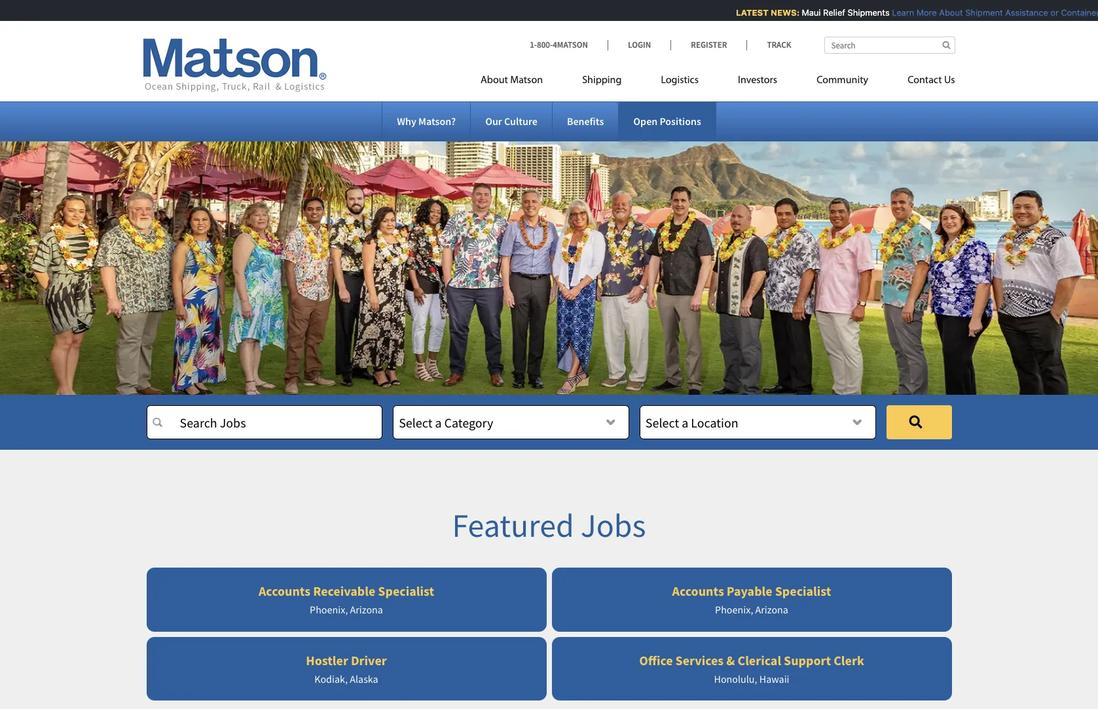 Task type: vqa. For each thing, say whether or not it's contained in the screenshot.
WE in the left bottom of the page
no



Task type: locate. For each thing, give the bounding box(es) containing it.
about left matson
[[481, 75, 508, 86]]

about matson link
[[481, 69, 563, 96]]

Search search field
[[824, 37, 955, 54]]

container
[[1055, 7, 1094, 18]]

None search field
[[824, 37, 955, 54]]

contact us
[[908, 75, 955, 86]]

maui
[[796, 7, 815, 18]]

0 vertical spatial about
[[933, 7, 957, 18]]

learn more about shipment assistance or container l link
[[886, 7, 1098, 18]]

investors
[[738, 75, 777, 86]]

about right more on the top of the page
[[933, 7, 957, 18]]

l
[[1096, 7, 1098, 18]]

shipping
[[582, 75, 622, 86]]

1-
[[530, 39, 537, 50]]

1 vertical spatial about
[[481, 75, 508, 86]]

news:
[[765, 7, 793, 18]]

logistics link
[[641, 69, 718, 96]]

contact us link
[[888, 69, 955, 96]]

shipping link
[[563, 69, 641, 96]]

track link
[[747, 39, 791, 50]]

more
[[910, 7, 931, 18]]

about
[[933, 7, 957, 18], [481, 75, 508, 86]]

0 horizontal spatial about
[[481, 75, 508, 86]]

us
[[944, 75, 955, 86]]

or
[[1044, 7, 1053, 18]]

register
[[691, 39, 727, 50]]

search image
[[943, 41, 951, 49]]



Task type: describe. For each thing, give the bounding box(es) containing it.
community
[[817, 75, 868, 86]]

shipments
[[841, 7, 883, 18]]

about inside about matson link
[[481, 75, 508, 86]]

assistance
[[999, 7, 1042, 18]]

login
[[628, 39, 651, 50]]

relief
[[817, 7, 839, 18]]

blue matson logo with ocean, shipping, truck, rail and logistics written beneath it. image
[[143, 39, 326, 92]]

logistics
[[661, 75, 699, 86]]

1-800-4matson
[[530, 39, 588, 50]]

800-
[[537, 39, 553, 50]]

1 horizontal spatial about
[[933, 7, 957, 18]]

learn
[[886, 7, 908, 18]]

shipment
[[959, 7, 997, 18]]

contact
[[908, 75, 942, 86]]

1-800-4matson link
[[530, 39, 608, 50]]

login link
[[608, 39, 671, 50]]

about matson
[[481, 75, 543, 86]]

register link
[[671, 39, 747, 50]]

matson
[[510, 75, 543, 86]]

top menu navigation
[[481, 69, 955, 96]]

latest news: maui relief shipments learn more about shipment assistance or container l
[[730, 7, 1098, 18]]

investors link
[[718, 69, 797, 96]]

community link
[[797, 69, 888, 96]]

latest
[[730, 7, 762, 18]]

track
[[767, 39, 791, 50]]

4matson
[[553, 39, 588, 50]]



